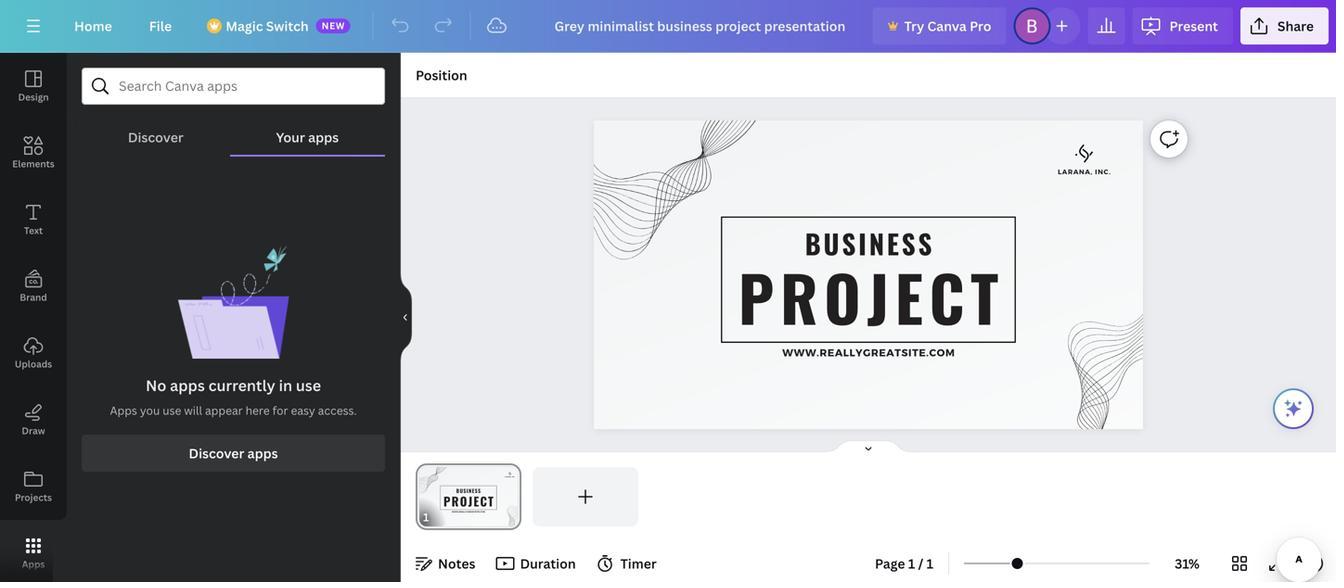 Task type: vqa. For each thing, say whether or not it's contained in the screenshot.
With
no



Task type: locate. For each thing, give the bounding box(es) containing it.
business
[[805, 223, 935, 263]]

file
[[149, 17, 172, 35]]

discover for discover apps
[[189, 445, 244, 463]]

uploads
[[15, 358, 52, 371]]

1 vertical spatial apps
[[170, 376, 205, 396]]

1 horizontal spatial discover
[[189, 445, 244, 463]]

discover inside button
[[189, 445, 244, 463]]

1 left the /
[[909, 555, 915, 573]]

1 vertical spatial use
[[163, 403, 181, 419]]

0 horizontal spatial apps
[[22, 559, 45, 571]]

use left will
[[163, 403, 181, 419]]

use
[[296, 376, 321, 396], [163, 403, 181, 419]]

1 vertical spatial discover
[[189, 445, 244, 463]]

apps
[[308, 129, 339, 146], [170, 376, 205, 396], [248, 445, 278, 463]]

larana,
[[1058, 168, 1093, 176]]

1 horizontal spatial use
[[296, 376, 321, 396]]

0 horizontal spatial use
[[163, 403, 181, 419]]

elements
[[12, 158, 54, 170]]

projects button
[[0, 454, 67, 521]]

no
[[146, 376, 166, 396]]

discover apps
[[189, 445, 278, 463]]

draw
[[22, 425, 45, 438]]

empty folder image displayed when there are no installed apps image
[[178, 246, 289, 359]]

1 horizontal spatial 1
[[927, 555, 934, 573]]

apps for discover
[[248, 445, 278, 463]]

discover for discover
[[128, 129, 184, 146]]

/
[[918, 555, 924, 573]]

0 vertical spatial discover
[[128, 129, 184, 146]]

text
[[24, 225, 43, 237]]

apps
[[110, 403, 137, 419], [22, 559, 45, 571]]

draw button
[[0, 387, 67, 454]]

apps button
[[0, 521, 67, 583]]

your
[[276, 129, 305, 146]]

0 vertical spatial apps
[[308, 129, 339, 146]]

timer button
[[591, 549, 664, 579]]

inc.
[[1095, 168, 1112, 176]]

0 horizontal spatial 1
[[909, 555, 915, 573]]

easy
[[291, 403, 315, 419]]

1 right the /
[[927, 555, 934, 573]]

text button
[[0, 187, 67, 253]]

1 horizontal spatial apps
[[110, 403, 137, 419]]

apps inside no apps currently in use apps you use will appear here for easy access.
[[110, 403, 137, 419]]

try
[[905, 17, 925, 35]]

1 vertical spatial apps
[[22, 559, 45, 571]]

0 horizontal spatial discover
[[128, 129, 184, 146]]

apps down projects
[[22, 559, 45, 571]]

apps right your
[[308, 129, 339, 146]]

1 1 from the left
[[909, 555, 915, 573]]

2 horizontal spatial apps
[[308, 129, 339, 146]]

discover
[[128, 129, 184, 146], [189, 445, 244, 463]]

Page title text field
[[437, 509, 445, 527]]

share button
[[1241, 7, 1329, 45]]

0 horizontal spatial apps
[[170, 376, 205, 396]]

design button
[[0, 53, 67, 120]]

share
[[1278, 17, 1314, 35]]

2 vertical spatial apps
[[248, 445, 278, 463]]

1
[[909, 555, 915, 573], [927, 555, 934, 573]]

apps up will
[[170, 376, 205, 396]]

canva
[[928, 17, 967, 35]]

apps inside no apps currently in use apps you use will appear here for easy access.
[[170, 376, 205, 396]]

apps down here
[[248, 445, 278, 463]]

use right the in
[[296, 376, 321, 396]]

side panel tab list
[[0, 53, 67, 583]]

page
[[875, 555, 905, 573]]

apps left you
[[110, 403, 137, 419]]

discover apps button
[[82, 435, 385, 472]]

main menu bar
[[0, 0, 1337, 53]]

home link
[[59, 7, 127, 45]]

1 horizontal spatial apps
[[248, 445, 278, 463]]

present button
[[1133, 7, 1233, 45]]

currently
[[208, 376, 275, 396]]

hide image
[[400, 273, 412, 362]]

0 vertical spatial apps
[[110, 403, 137, 419]]

discover inside 'button'
[[128, 129, 184, 146]]

magic
[[226, 17, 263, 35]]

canva assistant image
[[1283, 398, 1305, 420]]



Task type: describe. For each thing, give the bounding box(es) containing it.
position
[[416, 66, 468, 84]]

uploads button
[[0, 320, 67, 387]]

pro
[[970, 17, 992, 35]]

no apps currently in use apps you use will appear here for easy access.
[[110, 376, 357, 419]]

brand
[[20, 291, 47, 304]]

page 1 / 1
[[875, 555, 934, 573]]

new
[[322, 19, 345, 32]]

in
[[279, 376, 292, 396]]

projects
[[15, 492, 52, 504]]

switch
[[266, 17, 309, 35]]

file button
[[134, 7, 187, 45]]

notes
[[438, 555, 476, 573]]

hide pages image
[[824, 440, 913, 455]]

apps inside button
[[22, 559, 45, 571]]

home
[[74, 17, 112, 35]]

apps for no
[[170, 376, 205, 396]]

your apps
[[276, 129, 339, 146]]

31% button
[[1157, 549, 1218, 579]]

position button
[[408, 60, 475, 90]]

you
[[140, 403, 160, 419]]

elements button
[[0, 120, 67, 187]]

project
[[739, 251, 1005, 344]]

Search Canva apps search field
[[119, 69, 348, 104]]

www.reallygreatsite.com
[[782, 347, 956, 359]]

here
[[246, 403, 270, 419]]

present
[[1170, 17, 1219, 35]]

your apps button
[[230, 105, 385, 155]]

duration button
[[490, 549, 583, 579]]

larana, inc.
[[1058, 168, 1112, 176]]

duration
[[520, 555, 576, 573]]

for
[[272, 403, 288, 419]]

magic switch
[[226, 17, 309, 35]]

2 1 from the left
[[927, 555, 934, 573]]

will
[[184, 403, 202, 419]]

try canva pro button
[[873, 7, 1007, 45]]

apps for your
[[308, 129, 339, 146]]

0 vertical spatial use
[[296, 376, 321, 396]]

discover button
[[82, 105, 230, 155]]

notes button
[[408, 549, 483, 579]]

brand button
[[0, 253, 67, 320]]

appear
[[205, 403, 243, 419]]

Design title text field
[[540, 7, 866, 45]]

design
[[18, 91, 49, 103]]

access.
[[318, 403, 357, 419]]

31%
[[1175, 555, 1200, 573]]

page 1 image
[[416, 468, 521, 527]]

try canva pro
[[905, 17, 992, 35]]

timer
[[621, 555, 657, 573]]



